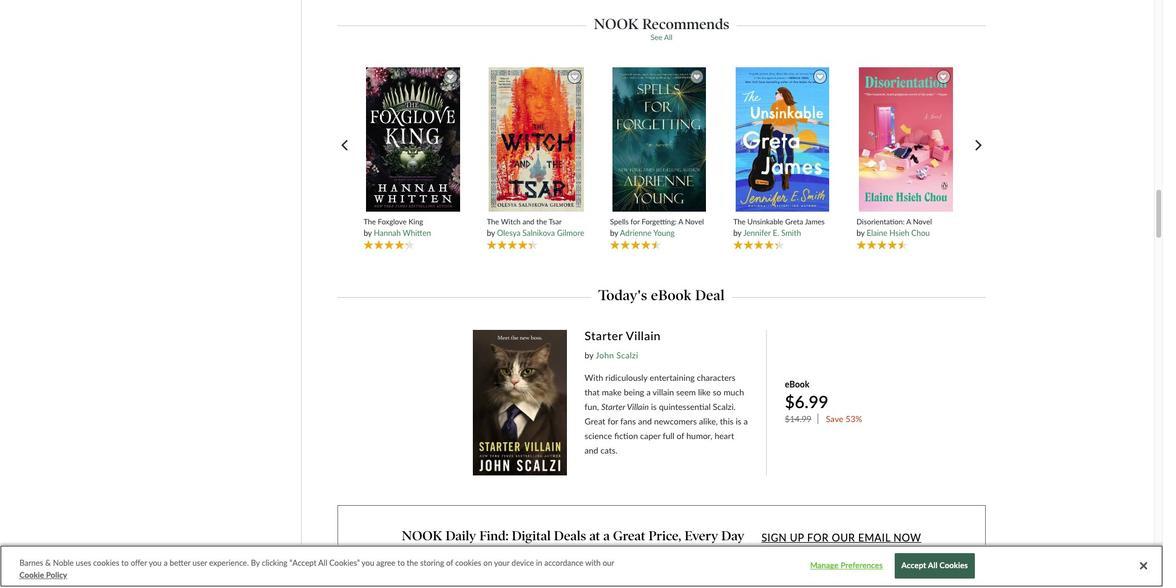 Task type: describe. For each thing, give the bounding box(es) containing it.
uses
[[76, 559, 91, 569]]

noble
[[53, 559, 74, 569]]

alike,
[[699, 417, 718, 427]]

much
[[724, 388, 745, 398]]

by inside the foxglove king by hannah whitten
[[364, 228, 372, 238]]

scalzi
[[617, 351, 639, 361]]

manage preferences
[[811, 562, 883, 571]]

1 cookies from the left
[[93, 559, 119, 569]]

olesya salnikova gilmore link
[[497, 228, 585, 238]]

adrienne
[[620, 228, 652, 238]]

by inside disorientation: a novel by elaine hsieh chou
[[857, 228, 865, 238]]

ebook $6.99
[[785, 379, 829, 413]]

offer
[[131, 559, 147, 569]]

old price $14.99 element
[[785, 415, 819, 425]]

that
[[585, 388, 600, 398]]

young
[[654, 228, 675, 238]]

1 to from the left
[[121, 559, 129, 569]]

all inside nook recommends see all
[[664, 33, 673, 42]]

device
[[512, 559, 534, 569]]

all inside barnes & noble uses cookies to offer you a better user experience. by clicking "accept all cookies" you agree to the storing of cookies on your device in accordance with our cookie policy
[[318, 559, 328, 569]]

spells for forgetting: a novel by adrienne young
[[610, 217, 704, 238]]

a inside barnes & noble uses cookies to offer you a better user experience. by clicking "accept all cookies" you agree to the storing of cookies on your device in accordance with our cookie policy
[[164, 559, 168, 569]]

the inside the witch and the tsar by olesya salnikova gilmore
[[537, 217, 547, 226]]

in
[[536, 559, 543, 569]]

clicking
[[262, 559, 288, 569]]

spells for forgetting: a novel link
[[610, 217, 709, 227]]

with ridiculously entertaining characters that make being a villain seem like so much fun,
[[585, 373, 745, 412]]

humor,
[[687, 431, 713, 441]]

accept all cookies button
[[895, 554, 975, 580]]

by inside the unsinkable greta james by jennifer e. smith
[[734, 228, 742, 238]]

the unsinkable greta james image
[[736, 67, 831, 213]]

save 53%
[[826, 415, 863, 425]]

cookie
[[19, 571, 44, 580]]

our
[[603, 559, 615, 569]]

whitten
[[403, 228, 431, 238]]

2 vertical spatial and
[[585, 446, 599, 456]]

e.
[[773, 228, 780, 238]]

king
[[409, 217, 423, 226]]

1 vertical spatial great
[[613, 528, 646, 545]]

barnes
[[19, 559, 43, 569]]

ridiculously
[[606, 373, 648, 383]]

save
[[826, 415, 844, 425]]

your
[[494, 559, 510, 569]]

"accept
[[290, 559, 317, 569]]

$14.99
[[785, 415, 812, 425]]

hannah
[[374, 228, 401, 238]]

price,
[[649, 528, 682, 545]]

experience.
[[209, 559, 249, 569]]

quintessential
[[659, 402, 711, 412]]

for inside spells for forgetting: a novel by adrienne young
[[631, 217, 640, 226]]

entertaining
[[650, 373, 695, 383]]

hannah whitten link
[[374, 228, 431, 238]]

53%
[[846, 415, 863, 425]]

the unsinkable greta james by jennifer e. smith
[[734, 217, 825, 238]]

2 vertical spatial for
[[808, 532, 829, 545]]

starter villain book cover image image
[[473, 331, 567, 476]]

full
[[663, 431, 675, 441]]

with
[[585, 373, 604, 383]]

all inside "button"
[[929, 562, 938, 571]]

save 53.36891260840561% element
[[826, 415, 863, 425]]

and inside the witch and the tsar by olesya salnikova gilmore
[[523, 217, 535, 226]]

the for hannah whitten
[[364, 217, 376, 226]]

this
[[720, 417, 734, 427]]

by inside the witch and the tsar by olesya salnikova gilmore
[[487, 228, 495, 238]]

being
[[624, 388, 645, 398]]

$6.99
[[785, 392, 829, 413]]

villain
[[653, 388, 674, 398]]

every
[[685, 528, 719, 545]]

jennifer e. smith link
[[744, 228, 802, 238]]

forgetting:
[[642, 217, 677, 226]]

john
[[596, 351, 614, 361]]

the for jennifer e. smith
[[734, 217, 746, 226]]

deals
[[554, 528, 587, 545]]

manage
[[811, 562, 839, 571]]

ebook element
[[785, 379, 870, 391]]

nook for recommends
[[594, 15, 639, 33]]

cookies"
[[330, 559, 360, 569]]

nook for daily
[[402, 528, 443, 545]]

see all link
[[651, 33, 673, 42]]

unsinkable
[[748, 217, 784, 226]]

the inside barnes & noble uses cookies to offer you a better user experience. by clicking "accept all cookies" you agree to the storing of cookies on your device in accordance with our cookie policy
[[407, 559, 418, 569]]

of inside is quintessential scalzi. great for fans and newcomers alike, this is a science fiction caper full of humor, heart and cats.
[[677, 431, 685, 441]]

storing
[[420, 559, 444, 569]]

starter villain link
[[585, 329, 661, 343]]

science
[[585, 431, 612, 441]]

disorientation: a novel by elaine hsieh chou
[[857, 217, 933, 238]]

fiction
[[615, 431, 638, 441]]

the foxglove king by hannah whitten
[[364, 217, 431, 238]]

a inside with ridiculously entertaining characters that make being a villain seem like so much fun,
[[647, 388, 651, 398]]

the witch and the tsar image
[[488, 67, 585, 213]]

our
[[832, 532, 856, 545]]

elaine
[[867, 228, 888, 238]]

a right at
[[604, 528, 610, 545]]

a inside is quintessential scalzi. great for fans and newcomers alike, this is a science fiction caper full of humor, heart and cats.
[[744, 417, 748, 427]]

&
[[45, 559, 51, 569]]

accept
[[902, 562, 927, 571]]

recommends
[[643, 15, 730, 33]]

2 cookies from the left
[[456, 559, 482, 569]]

nook recommends see all
[[594, 15, 730, 42]]

the unsinkable greta james link
[[734, 217, 832, 227]]

by inside spells for forgetting: a novel by adrienne young
[[610, 228, 619, 238]]



Task type: locate. For each thing, give the bounding box(es) containing it.
day
[[722, 528, 745, 545]]

to right agree
[[398, 559, 405, 569]]

2 to from the left
[[398, 559, 405, 569]]

0 horizontal spatial novel
[[685, 217, 704, 226]]

of right full
[[677, 431, 685, 441]]

disorientation:
[[857, 217, 905, 226]]

john scalzi link
[[596, 351, 639, 361]]

a right forgetting:
[[679, 217, 684, 226]]

0 horizontal spatial cookies
[[93, 559, 119, 569]]

novel inside disorientation: a novel by elaine hsieh chou
[[914, 217, 933, 226]]

1 horizontal spatial the
[[487, 217, 499, 226]]

0 horizontal spatial you
[[149, 559, 162, 569]]

0 vertical spatial starter villain
[[585, 329, 661, 343]]

all right see
[[664, 33, 673, 42]]

barnes & noble uses cookies to offer you a better user experience. by clicking "accept all cookies" you agree to the storing of cookies on your device in accordance with our cookie policy
[[19, 559, 615, 580]]

olesya
[[497, 228, 521, 238]]

villain
[[626, 329, 661, 343], [627, 402, 649, 412]]

the left storing
[[407, 559, 418, 569]]

so
[[713, 388, 722, 398]]

for right "up"
[[808, 532, 829, 545]]

with
[[586, 559, 601, 569]]

at
[[590, 528, 601, 545]]

james
[[805, 217, 825, 226]]

spells
[[610, 217, 629, 226]]

witch
[[501, 217, 521, 226]]

by left jennifer
[[734, 228, 742, 238]]

by
[[251, 559, 260, 569]]

for up adrienne
[[631, 217, 640, 226]]

1 horizontal spatial novel
[[914, 217, 933, 226]]

2 horizontal spatial the
[[734, 217, 746, 226]]

email
[[859, 532, 891, 545]]

user
[[193, 559, 207, 569]]

starter villain up "fans"
[[602, 402, 649, 412]]

a inside disorientation: a novel by elaine hsieh chou
[[907, 217, 912, 226]]

cookies right uses
[[93, 559, 119, 569]]

agree
[[377, 559, 396, 569]]

0 vertical spatial for
[[631, 217, 640, 226]]

spells for forgetting: a novel image
[[612, 67, 707, 213]]

1 horizontal spatial all
[[664, 33, 673, 42]]

0 horizontal spatial the
[[407, 559, 418, 569]]

the foxglove king image
[[366, 67, 461, 213]]

digital
[[512, 528, 551, 545]]

0 horizontal spatial is
[[651, 402, 657, 412]]

all
[[664, 33, 673, 42], [318, 559, 328, 569], [929, 562, 938, 571]]

cats.
[[601, 446, 618, 456]]

jennifer
[[744, 228, 771, 238]]

the
[[364, 217, 376, 226], [487, 217, 499, 226], [734, 217, 746, 226]]

current price is $6.99 element
[[785, 392, 829, 413]]

3 the from the left
[[734, 217, 746, 226]]

great
[[585, 417, 606, 427], [613, 528, 646, 545]]

a right this
[[744, 417, 748, 427]]

cookies left on
[[456, 559, 482, 569]]

1 vertical spatial ebook
[[785, 379, 810, 390]]

disorientation: a novel link
[[857, 217, 956, 227]]

tsar
[[549, 217, 562, 226]]

1 vertical spatial starter villain
[[602, 402, 649, 412]]

by left john
[[585, 351, 594, 361]]

caper
[[641, 431, 661, 441]]

novel inside spells for forgetting: a novel by adrienne young
[[685, 217, 704, 226]]

2 horizontal spatial and
[[639, 417, 652, 427]]

better
[[170, 559, 191, 569]]

0 horizontal spatial and
[[523, 217, 535, 226]]

1 a from the left
[[679, 217, 684, 226]]

0 horizontal spatial great
[[585, 417, 606, 427]]

the for olesya salnikova gilmore
[[487, 217, 499, 226]]

the up olesya salnikova gilmore link
[[537, 217, 547, 226]]

find:
[[480, 528, 509, 545]]

all right accept
[[929, 562, 938, 571]]

0 horizontal spatial to
[[121, 559, 129, 569]]

1 horizontal spatial of
[[677, 431, 685, 441]]

1 horizontal spatial is
[[736, 417, 742, 427]]

accept all cookies
[[902, 562, 969, 571]]

1 horizontal spatial and
[[585, 446, 599, 456]]

seem
[[677, 388, 696, 398]]

for inside is quintessential scalzi. great for fans and newcomers alike, this is a science fiction caper full of humor, heart and cats.
[[608, 417, 619, 427]]

nook inside nook recommends see all
[[594, 15, 639, 33]]

2 the from the left
[[487, 217, 499, 226]]

newcomers
[[654, 417, 697, 427]]

0 horizontal spatial for
[[608, 417, 619, 427]]

ebook left deal
[[651, 287, 692, 304]]

cookie policy link
[[19, 570, 67, 582]]

starter
[[585, 329, 623, 343], [602, 402, 626, 412]]

1 novel from the left
[[685, 217, 704, 226]]

disorientation: a novel image
[[859, 67, 954, 213]]

a left the better
[[164, 559, 168, 569]]

by
[[364, 228, 372, 238], [487, 228, 495, 238], [610, 228, 619, 238], [734, 228, 742, 238], [857, 228, 865, 238], [585, 351, 594, 361]]

villain down being
[[627, 402, 649, 412]]

0 horizontal spatial nook
[[402, 528, 443, 545]]

the witch and the tsar link
[[487, 217, 586, 227]]

and up salnikova
[[523, 217, 535, 226]]

a right being
[[647, 388, 651, 398]]

0 vertical spatial is
[[651, 402, 657, 412]]

great up our
[[613, 528, 646, 545]]

a up 'hsieh' at the top
[[907, 217, 912, 226]]

up
[[790, 532, 805, 545]]

by left hannah
[[364, 228, 372, 238]]

today's ebook deal
[[599, 287, 725, 304]]

1 vertical spatial nook
[[402, 528, 443, 545]]

for left "fans"
[[608, 417, 619, 427]]

foxglove
[[378, 217, 407, 226]]

the up jennifer
[[734, 217, 746, 226]]

the inside the witch and the tsar by olesya salnikova gilmore
[[487, 217, 499, 226]]

by left elaine
[[857, 228, 865, 238]]

today's
[[599, 287, 648, 304]]

daily
[[446, 528, 477, 545]]

you right the offer
[[149, 559, 162, 569]]

the inside the foxglove king by hannah whitten
[[364, 217, 376, 226]]

of right storing
[[446, 559, 453, 569]]

by down spells
[[610, 228, 619, 238]]

1 the from the left
[[364, 217, 376, 226]]

starter down make
[[602, 402, 626, 412]]

1 vertical spatial starter
[[602, 402, 626, 412]]

0 vertical spatial ebook
[[651, 287, 692, 304]]

0 vertical spatial villain
[[626, 329, 661, 343]]

manage preferences button
[[809, 555, 885, 579]]

and up caper
[[639, 417, 652, 427]]

1 horizontal spatial for
[[631, 217, 640, 226]]

to left the offer
[[121, 559, 129, 569]]

2 horizontal spatial for
[[808, 532, 829, 545]]

0 vertical spatial starter
[[585, 329, 623, 343]]

for
[[631, 217, 640, 226], [608, 417, 619, 427], [808, 532, 829, 545]]

1 horizontal spatial you
[[362, 559, 375, 569]]

1 vertical spatial villain
[[627, 402, 649, 412]]

the foxglove king link
[[364, 217, 463, 227]]

policy
[[46, 571, 67, 580]]

the witch and the tsar by olesya salnikova gilmore
[[487, 217, 585, 238]]

1 you from the left
[[149, 559, 162, 569]]

novel up chou
[[914, 217, 933, 226]]

1 vertical spatial for
[[608, 417, 619, 427]]

1 horizontal spatial cookies
[[456, 559, 482, 569]]

0 vertical spatial nook
[[594, 15, 639, 33]]

deal
[[696, 287, 725, 304]]

ebook up current price is $6.99 element
[[785, 379, 810, 390]]

you
[[149, 559, 162, 569], [362, 559, 375, 569]]

is right this
[[736, 417, 742, 427]]

ebook inside ebook $6.99
[[785, 379, 810, 390]]

heart
[[715, 431, 735, 441]]

characters
[[697, 373, 736, 383]]

0 horizontal spatial of
[[446, 559, 453, 569]]

2 novel from the left
[[914, 217, 933, 226]]

of
[[677, 431, 685, 441], [446, 559, 453, 569]]

hsieh
[[890, 228, 910, 238]]

cookies
[[940, 562, 969, 571]]

1 horizontal spatial nook
[[594, 15, 639, 33]]

2 horizontal spatial all
[[929, 562, 938, 571]]

by left olesya
[[487, 228, 495, 238]]

by john scalzi
[[585, 351, 639, 361]]

adrienne young link
[[620, 228, 675, 238]]

privacy alert dialog
[[0, 546, 1164, 588]]

0 horizontal spatial the
[[364, 217, 376, 226]]

villain up scalzi at the bottom
[[626, 329, 661, 343]]

is down villain
[[651, 402, 657, 412]]

is quintessential scalzi. great for fans and newcomers alike, this is a science fiction caper full of humor, heart and cats.
[[585, 402, 748, 456]]

1 vertical spatial is
[[736, 417, 742, 427]]

accordance
[[545, 559, 584, 569]]

all right "accept
[[318, 559, 328, 569]]

the inside the unsinkable greta james by jennifer e. smith
[[734, 217, 746, 226]]

1 vertical spatial of
[[446, 559, 453, 569]]

1 horizontal spatial great
[[613, 528, 646, 545]]

great down fun,
[[585, 417, 606, 427]]

the left witch
[[487, 217, 499, 226]]

salnikova
[[523, 228, 555, 238]]

and down science
[[585, 446, 599, 456]]

1 vertical spatial and
[[639, 417, 652, 427]]

sign
[[762, 532, 787, 545]]

sign up for our email now
[[762, 532, 922, 545]]

novel right forgetting:
[[685, 217, 704, 226]]

0 vertical spatial and
[[523, 217, 535, 226]]

scalzi.
[[713, 402, 736, 412]]

see
[[651, 33, 663, 42]]

fans
[[621, 417, 636, 427]]

2 a from the left
[[907, 217, 912, 226]]

chou
[[912, 228, 930, 238]]

starter villain up scalzi at the bottom
[[585, 329, 661, 343]]

a
[[647, 388, 651, 398], [744, 417, 748, 427], [604, 528, 610, 545], [164, 559, 168, 569]]

0 horizontal spatial all
[[318, 559, 328, 569]]

0 horizontal spatial a
[[679, 217, 684, 226]]

of inside barnes & noble uses cookies to offer you a better user experience. by clicking "accept all cookies" you agree to the storing of cookies on your device in accordance with our cookie policy
[[446, 559, 453, 569]]

0 horizontal spatial ebook
[[651, 287, 692, 304]]

1 vertical spatial the
[[407, 559, 418, 569]]

starter up john
[[585, 329, 623, 343]]

0 vertical spatial great
[[585, 417, 606, 427]]

cookies
[[93, 559, 119, 569], [456, 559, 482, 569]]

1 horizontal spatial a
[[907, 217, 912, 226]]

is
[[651, 402, 657, 412], [736, 417, 742, 427]]

0 vertical spatial the
[[537, 217, 547, 226]]

1 horizontal spatial the
[[537, 217, 547, 226]]

1 horizontal spatial ebook
[[785, 379, 810, 390]]

a inside spells for forgetting: a novel by adrienne young
[[679, 217, 684, 226]]

the up hannah
[[364, 217, 376, 226]]

1 horizontal spatial to
[[398, 559, 405, 569]]

you left agree
[[362, 559, 375, 569]]

2 you from the left
[[362, 559, 375, 569]]

preferences
[[841, 562, 883, 571]]

make
[[602, 388, 622, 398]]

great inside is quintessential scalzi. great for fans and newcomers alike, this is a science fiction caper full of humor, heart and cats.
[[585, 417, 606, 427]]

fun,
[[585, 402, 599, 412]]

0 vertical spatial of
[[677, 431, 685, 441]]



Task type: vqa. For each thing, say whether or not it's contained in the screenshot.
Merrymakers,
no



